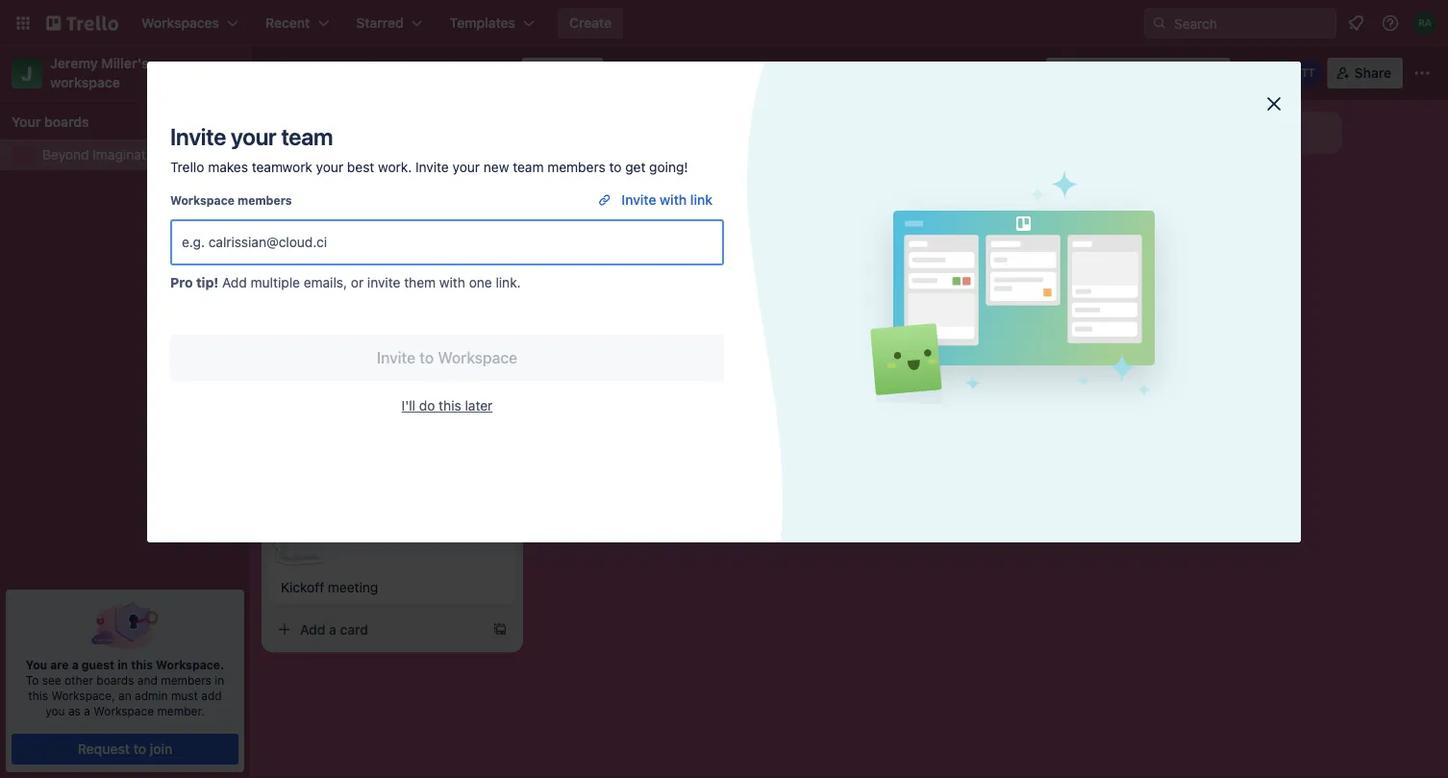 Task type: locate. For each thing, give the bounding box(es) containing it.
workspace inside you are a guest in this workspace. to see other boards and members in this workspace, an admin must add you as a workspace member.
[[94, 704, 154, 717]]

beyond imagination down your boards with 1 items element
[[42, 147, 165, 163]]

one
[[469, 275, 492, 290]]

add a card for the middle add a card "button"
[[573, 248, 641, 264]]

invite
[[170, 123, 226, 150], [415, 159, 449, 175], [622, 192, 656, 208], [377, 349, 416, 367]]

0 vertical spatial team
[[281, 123, 333, 150]]

1 vertical spatial boards
[[96, 673, 134, 687]]

them
[[404, 275, 436, 290]]

terry turtle (terryturtle) image right ruby anderson (rubyanderson7) image
[[1295, 60, 1322, 87]]

cards
[[293, 151, 327, 167]]

workspace down trello
[[170, 193, 235, 207]]

team left the 1 at the top left
[[513, 159, 544, 175]]

0 horizontal spatial create
[[281, 186, 322, 202]]

0 horizontal spatial your
[[231, 123, 276, 150]]

e.g. calrissian@cloud.ci text field
[[182, 225, 713, 260]]

members up must
[[161, 673, 211, 687]]

0 horizontal spatial in
[[117, 658, 128, 671]]

beyond
[[275, 63, 337, 83], [42, 147, 89, 163]]

Board name text field
[[265, 58, 449, 88]]

terry turtle (terryturtle) image
[[1295, 60, 1322, 87], [485, 470, 508, 493]]

0 horizontal spatial add a card
[[300, 621, 368, 637]]

filters
[[373, 151, 408, 167], [652, 151, 687, 167]]

0 vertical spatial add a card button
[[816, 187, 1031, 217]]

clear all
[[1172, 65, 1223, 81]]

0 horizontal spatial add a card button
[[269, 614, 485, 645]]

0 vertical spatial beyond imagination
[[275, 63, 439, 83]]

beyond up cards
[[275, 63, 337, 83]]

join
[[150, 741, 172, 757]]

filters up create linkedin link
[[373, 151, 408, 167]]

1 vertical spatial team
[[513, 159, 544, 175]]

1 horizontal spatial filters
[[652, 151, 687, 167]]

imagination
[[341, 63, 439, 83], [93, 147, 165, 163]]

1 vertical spatial create from template… image
[[492, 622, 508, 637]]

add a card for add a card "button" to the bottom
[[300, 621, 368, 637]]

1 filters from the left
[[373, 151, 408, 167]]

workspace,
[[51, 689, 115, 702]]

i'll do this later link
[[402, 396, 493, 415]]

get
[[625, 159, 646, 175]]

create from template… image
[[1039, 194, 1054, 210], [492, 622, 508, 637]]

match
[[331, 151, 370, 167]]

0 horizontal spatial filters
[[373, 151, 408, 167]]

members
[[547, 159, 606, 175], [238, 193, 292, 207], [161, 673, 211, 687]]

1 vertical spatial terry turtle (terryturtle) image
[[485, 470, 508, 493]]

2 vertical spatial workspace
[[94, 704, 154, 717]]

your up 'create linkedin'
[[316, 159, 343, 175]]

link.
[[496, 275, 521, 290]]

matches
[[595, 151, 648, 167]]

request
[[78, 741, 130, 757]]

1 horizontal spatial members
[[238, 193, 292, 207]]

to
[[609, 159, 622, 175], [420, 349, 434, 367], [133, 741, 146, 757]]

2 horizontal spatial add a card button
[[816, 187, 1031, 217]]

1 horizontal spatial beyond
[[275, 63, 337, 83]]

invite to workspace button
[[170, 335, 724, 381]]

invite for link
[[622, 192, 656, 208]]

2 horizontal spatial to
[[609, 159, 622, 175]]

members up color: bold red, title: "thoughts" element
[[547, 159, 606, 175]]

workspace down an at bottom left
[[94, 704, 154, 717]]

1 horizontal spatial imagination
[[341, 63, 439, 83]]

teamwork
[[252, 159, 312, 175]]

create linkedin
[[281, 186, 378, 202]]

boards inside you are a guest in this workspace. to see other boards and members in this workspace, an admin must add you as a workspace member.
[[96, 673, 134, 687]]

invite for workspace
[[377, 349, 416, 367]]

add a card button
[[816, 187, 1031, 217], [542, 240, 758, 271], [269, 614, 485, 645]]

1 vertical spatial add a card
[[573, 248, 641, 264]]

0 horizontal spatial beyond imagination
[[42, 147, 165, 163]]

show menu image
[[1413, 63, 1432, 83]]

1 vertical spatial in
[[215, 673, 224, 687]]

to left "join"
[[133, 741, 146, 757]]

color: bold red, title: "thoughts" element
[[554, 185, 607, 199]]

0 vertical spatial create
[[569, 15, 612, 31]]

add a card
[[846, 194, 915, 210], [573, 248, 641, 264], [300, 621, 368, 637]]

1 horizontal spatial with
[[660, 192, 687, 208]]

create for create linkedin
[[281, 186, 322, 202]]

this up and
[[131, 658, 153, 671]]

your up makes
[[231, 123, 276, 150]]

2 horizontal spatial members
[[547, 159, 606, 175]]

1 vertical spatial workspace
[[438, 349, 518, 367]]

this down to
[[28, 689, 48, 702]]

0 horizontal spatial boards
[[44, 114, 89, 130]]

your
[[231, 123, 276, 150], [316, 159, 343, 175], [453, 159, 480, 175]]

invite to workspace
[[377, 349, 518, 367]]

2 horizontal spatial this
[[439, 398, 461, 414]]

3 cards match filters
[[281, 151, 408, 167]]

beyond inside "board name" text box
[[275, 63, 337, 83]]

search image
[[1152, 15, 1167, 31]]

1 vertical spatial add a card button
[[542, 240, 758, 271]]

see
[[42, 673, 61, 687]]

0 horizontal spatial this
[[28, 689, 48, 702]]

your left new
[[453, 159, 480, 175]]

0 vertical spatial with
[[660, 192, 687, 208]]

imagination left star or unstar board image
[[341, 63, 439, 83]]

0 vertical spatial workspace
[[170, 193, 235, 207]]

imagination down your boards with 1 items element
[[93, 147, 165, 163]]

1 horizontal spatial this
[[131, 658, 153, 671]]

terry turtle (terryturtle) image down later
[[485, 470, 508, 493]]

0 horizontal spatial beyond
[[42, 147, 89, 163]]

in right guest
[[117, 658, 128, 671]]

0 vertical spatial create from template… image
[[1039, 194, 1054, 210]]

3
[[281, 151, 289, 167]]

1 horizontal spatial team
[[513, 159, 544, 175]]

miller's
[[101, 55, 149, 71]]

to up do
[[420, 349, 434, 367]]

create button
[[558, 8, 623, 38]]

workspace.
[[156, 658, 224, 671]]

invite with link
[[622, 192, 713, 208]]

thinking link
[[554, 196, 777, 215]]

kickoff
[[281, 579, 324, 595]]

workspace members
[[170, 193, 292, 207]]

jeremy
[[50, 55, 98, 71]]

are
[[50, 658, 69, 671]]

2 vertical spatial to
[[133, 741, 146, 757]]

2 vertical spatial members
[[161, 673, 211, 687]]

a
[[875, 194, 883, 210], [602, 248, 610, 264], [329, 621, 336, 637], [72, 658, 79, 671], [84, 704, 90, 717]]

1 card matches filters
[[554, 151, 687, 167]]

boards
[[44, 114, 89, 130], [96, 673, 134, 687]]

0 vertical spatial members
[[547, 159, 606, 175]]

1 horizontal spatial in
[[215, 673, 224, 687]]

invite up trello
[[170, 123, 226, 150]]

to
[[26, 673, 39, 687]]

add
[[846, 194, 872, 210], [573, 248, 599, 264], [222, 275, 247, 290], [300, 621, 325, 637]]

0 vertical spatial to
[[609, 159, 622, 175]]

1 vertical spatial beyond
[[42, 147, 89, 163]]

link
[[690, 192, 713, 208]]

you
[[45, 704, 65, 717]]

2 filters from the left
[[652, 151, 687, 167]]

2 horizontal spatial your
[[453, 159, 480, 175]]

filters right get
[[652, 151, 687, 167]]

this
[[439, 398, 461, 414], [131, 658, 153, 671], [28, 689, 48, 702]]

request to join
[[78, 741, 172, 757]]

work.
[[378, 159, 412, 175]]

create from template… image for the right add a card "button"
[[1039, 194, 1054, 210]]

beyond imagination inside "board name" text box
[[275, 63, 439, 83]]

members down teamwork
[[238, 193, 292, 207]]

1 horizontal spatial add a card
[[573, 248, 641, 264]]

to left get
[[609, 159, 622, 175]]

0 vertical spatial terry turtle (terryturtle) image
[[1295, 60, 1322, 87]]

workspace
[[50, 75, 120, 90]]

0 vertical spatial beyond
[[275, 63, 337, 83]]

create for create
[[569, 15, 612, 31]]

1 horizontal spatial to
[[420, 349, 434, 367]]

and
[[137, 673, 158, 687]]

0 horizontal spatial create from template… image
[[492, 622, 508, 637]]

1 horizontal spatial boards
[[96, 673, 134, 687]]

boards right your
[[44, 114, 89, 130]]

thinking
[[554, 198, 607, 213]]

pro tip! add multiple emails, or invite them with one link.
[[170, 275, 521, 290]]

1 vertical spatial beyond imagination
[[42, 147, 165, 163]]

1 vertical spatial create
[[281, 186, 322, 202]]

filters for 1 card matches filters
[[652, 151, 687, 167]]

in
[[117, 658, 128, 671], [215, 673, 224, 687]]

0 horizontal spatial workspace
[[94, 704, 154, 717]]

star or unstar board image
[[460, 65, 475, 81]]

workspace visible image
[[495, 65, 510, 81]]

team
[[281, 123, 333, 150], [513, 159, 544, 175]]

1 vertical spatial to
[[420, 349, 434, 367]]

with left 'link' at the top
[[660, 192, 687, 208]]

1 vertical spatial this
[[131, 658, 153, 671]]

jeremy miller (jeremymiller198) image
[[1270, 60, 1297, 87]]

must
[[171, 689, 198, 702]]

this right do
[[439, 398, 461, 414]]

clear all button
[[1164, 58, 1231, 88]]

0 horizontal spatial imagination
[[93, 147, 165, 163]]

beyond down your boards
[[42, 147, 89, 163]]

beyond imagination up match on the top left of page
[[275, 63, 439, 83]]

with
[[660, 192, 687, 208], [439, 275, 465, 290]]

with left 'one'
[[439, 275, 465, 290]]

in up add
[[215, 673, 224, 687]]

card
[[564, 151, 591, 167], [886, 194, 915, 210], [613, 248, 641, 264], [340, 621, 368, 637]]

or
[[351, 275, 364, 290]]

2 vertical spatial add a card button
[[269, 614, 485, 645]]

1 vertical spatial with
[[439, 275, 465, 290]]

0 horizontal spatial to
[[133, 741, 146, 757]]

1 horizontal spatial beyond imagination
[[275, 63, 439, 83]]

add
[[201, 689, 222, 702]]

invite down get
[[622, 192, 656, 208]]

share button
[[1328, 58, 1403, 88]]

2 horizontal spatial add a card
[[846, 194, 915, 210]]

you
[[26, 658, 47, 671]]

0 horizontal spatial members
[[161, 673, 211, 687]]

2 vertical spatial add a card
[[300, 621, 368, 637]]

0 vertical spatial imagination
[[341, 63, 439, 83]]

1 horizontal spatial create from template… image
[[1039, 194, 1054, 210]]

0 vertical spatial boards
[[44, 114, 89, 130]]

create inside button
[[569, 15, 612, 31]]

team up cards
[[281, 123, 333, 150]]

invite up i'll at the left of page
[[377, 349, 416, 367]]

your
[[12, 114, 41, 130]]

boards up an at bottom left
[[96, 673, 134, 687]]

emails,
[[304, 275, 347, 290]]

workspace up later
[[438, 349, 518, 367]]

2 horizontal spatial workspace
[[438, 349, 518, 367]]

trello
[[170, 159, 204, 175]]

member.
[[157, 704, 205, 717]]

1 horizontal spatial create
[[569, 15, 612, 31]]



Task type: vqa. For each thing, say whether or not it's contained in the screenshot.
sm icon
no



Task type: describe. For each thing, give the bounding box(es) containing it.
kickoff meeting link
[[281, 577, 504, 597]]

1 vertical spatial members
[[238, 193, 292, 207]]

best
[[347, 159, 374, 175]]

0 notifications image
[[1344, 12, 1368, 35]]

to for request to join
[[133, 741, 146, 757]]

back to home image
[[46, 8, 118, 38]]

invite
[[367, 275, 400, 290]]

i'll
[[402, 398, 416, 414]]

members inside you are a guest in this workspace. to see other boards and members in this workspace, an admin must add you as a workspace member.
[[161, 673, 211, 687]]

filters
[[1075, 65, 1115, 81]]

filters for 3 cards match filters
[[373, 151, 408, 167]]

Search field
[[1167, 9, 1336, 38]]

do
[[419, 398, 435, 414]]

4
[[1144, 65, 1152, 81]]

0 horizontal spatial with
[[439, 275, 465, 290]]

2 vertical spatial this
[[28, 689, 48, 702]]

1 horizontal spatial add a card button
[[542, 240, 758, 271]]

clear
[[1172, 65, 1205, 81]]

beyond imagination link
[[42, 145, 215, 164]]

admin
[[135, 689, 168, 702]]

request to join button
[[12, 734, 238, 765]]

pro
[[170, 275, 193, 290]]

invite with link button
[[583, 185, 724, 215]]

thoughts thinking
[[554, 186, 607, 213]]

ruby anderson (rubyanderson7) image
[[1414, 12, 1437, 35]]

thoughts
[[554, 186, 607, 199]]

jeremy miller's workspace
[[50, 55, 152, 90]]

new
[[484, 159, 509, 175]]

0 vertical spatial in
[[117, 658, 128, 671]]

tip!
[[196, 275, 219, 290]]

your boards with 1 items element
[[12, 111, 229, 134]]

an
[[118, 689, 131, 702]]

workspace inside button
[[438, 349, 518, 367]]

1
[[554, 151, 560, 167]]

0 vertical spatial add a card
[[846, 194, 915, 210]]

0 horizontal spatial team
[[281, 123, 333, 150]]

kickoff meeting
[[281, 579, 378, 595]]

invite for team
[[170, 123, 226, 150]]

primary element
[[0, 0, 1448, 46]]

1 horizontal spatial workspace
[[170, 193, 235, 207]]

guest
[[82, 658, 114, 671]]

invite your team trello makes teamwork your best work. invite your new team members to get going!
[[170, 123, 688, 175]]

0 horizontal spatial terry turtle (terryturtle) image
[[485, 470, 508, 493]]

ruby anderson (rubyanderson7) image
[[1245, 60, 1272, 87]]

1 vertical spatial imagination
[[93, 147, 165, 163]]

going!
[[649, 159, 688, 175]]

i'll do this later
[[402, 398, 493, 414]]

linkedin
[[326, 186, 378, 202]]

other
[[64, 673, 93, 687]]

your boards
[[12, 114, 89, 130]]

multiple
[[251, 275, 300, 290]]

imagination inside "board name" text box
[[341, 63, 439, 83]]

makes
[[208, 159, 248, 175]]

1 horizontal spatial your
[[316, 159, 343, 175]]

power ups image
[[985, 65, 1000, 81]]

share
[[1355, 65, 1392, 81]]

later
[[465, 398, 493, 414]]

with inside button
[[660, 192, 687, 208]]

create from template… image for add a card "button" to the bottom
[[492, 622, 508, 637]]

j
[[21, 62, 32, 84]]

to for invite to workspace
[[420, 349, 434, 367]]

all
[[1209, 65, 1223, 81]]

customize views image
[[613, 63, 632, 83]]

invite right work.
[[415, 159, 449, 175]]

open information menu image
[[1381, 13, 1400, 33]]

1 horizontal spatial terry turtle (terryturtle) image
[[1295, 60, 1322, 87]]

starred icon image
[[223, 147, 238, 163]]

create linkedin link
[[281, 185, 504, 204]]

members inside invite your team trello makes teamwork your best work. invite your new team members to get going!
[[547, 159, 606, 175]]

you are a guest in this workspace. to see other boards and members in this workspace, an admin must add you as a workspace member.
[[26, 658, 224, 717]]

as
[[68, 704, 81, 717]]

to inside invite your team trello makes teamwork your best work. invite your new team members to get going!
[[609, 159, 622, 175]]

automation image
[[1012, 58, 1039, 85]]

meeting
[[328, 579, 378, 595]]

0 vertical spatial this
[[439, 398, 461, 414]]



